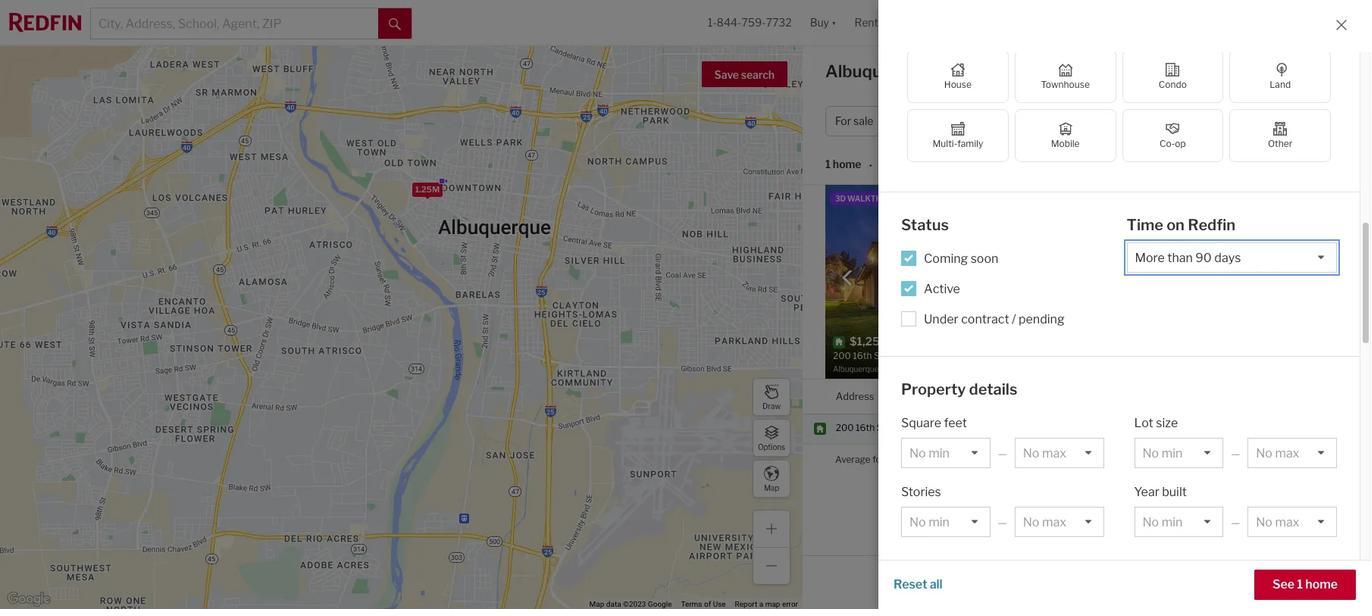 Task type: describe. For each thing, give the bounding box(es) containing it.
report a map error
[[735, 600, 798, 609]]

communities
[[996, 563, 1070, 577]]

0 vertical spatial $255
[[1176, 246, 1199, 258]]

Other checkbox
[[1230, 109, 1331, 162]]

remodeled
[[1099, 210, 1148, 221]]

recommended
[[907, 158, 984, 171]]

200 16th st sw link
[[836, 423, 915, 435]]

submit search image
[[389, 18, 401, 30]]

0.45 acres
[[1288, 267, 1337, 278]]

3d walkthrough
[[835, 194, 910, 203]]

House checkbox
[[907, 50, 1009, 103]]

0 vertical spatial 175 days
[[1161, 267, 1199, 278]]

error
[[782, 600, 798, 609]]

nestled
[[1099, 222, 1133, 234]]

report
[[735, 600, 758, 609]]

on
[[1099, 267, 1112, 278]]

1 vertical spatial 175 days
[[1265, 454, 1302, 465]]

walkthrough
[[848, 194, 910, 203]]

family
[[958, 138, 984, 149]]

st
[[877, 423, 886, 434]]

/ for 4+
[[1113, 115, 1117, 128]]

1 vertical spatial $255
[[1218, 454, 1241, 465]]

location button
[[929, 380, 969, 414]]

albuquerque:
[[887, 454, 944, 466]]

1 inside 1 home •
[[826, 158, 831, 171]]

built
[[1257, 246, 1277, 258]]

3
[[1262, 115, 1269, 128]]

see
[[1273, 578, 1295, 592]]

view details button
[[1262, 349, 1338, 375]]

reset all button
[[894, 570, 943, 600]]

©2023
[[623, 600, 646, 609]]

albuquerque inside proudly presenting an albuquerque country club icon. remodeled and exquisitely maintained masterpiece nestled on . 45 ac...
[[1195, 198, 1250, 209]]

condo
[[1159, 79, 1187, 90]]

google
[[648, 600, 672, 609]]

stories
[[901, 485, 941, 500]]

1 horizontal spatial redfin
[[1188, 216, 1236, 234]]

lot for lot size
[[1236, 267, 1251, 278]]

proudly
[[1099, 198, 1132, 209]]

coming soon
[[924, 251, 999, 266]]

— for lot size
[[1231, 447, 1241, 460]]

op
[[1175, 138, 1186, 149]]

City, Address, School, Agent, ZIP search field
[[91, 8, 378, 39]]

albuquerque,
[[826, 61, 932, 81]]

details for property details
[[969, 380, 1018, 398]]

all filters • 3
[[1209, 115, 1269, 128]]

for sale button
[[826, 106, 903, 136]]

all)
[[1155, 549, 1171, 562]]

1 horizontal spatial for
[[1027, 61, 1050, 81]]

city guide link
[[1287, 64, 1349, 83]]

terms of use
[[681, 600, 726, 609]]

homes
[[967, 61, 1024, 81]]

0 vertical spatial of
[[1080, 549, 1090, 562]]

sale
[[854, 115, 874, 128]]

market insights link
[[1182, 49, 1272, 83]]

details for view details
[[1297, 356, 1330, 369]]

pending
[[1019, 312, 1065, 326]]

home type button
[[979, 106, 1072, 136]]

viewing page 1 of 1 (download all)
[[1004, 549, 1171, 562]]

1946
[[1314, 246, 1337, 258]]

Co-op checkbox
[[1122, 109, 1224, 162]]

0 vertical spatial days
[[1179, 267, 1199, 278]]

property details
[[901, 380, 1018, 398]]

for sale
[[835, 115, 874, 128]]

terms of use link
[[681, 600, 726, 609]]

status
[[901, 216, 949, 234]]

1 vertical spatial days
[[1282, 454, 1302, 465]]

co-op
[[1160, 138, 1186, 149]]

year for year built
[[1236, 246, 1255, 258]]

759-
[[742, 16, 766, 29]]

insights
[[1226, 66, 1272, 80]]

1-844-759-7732
[[708, 16, 792, 29]]

4+
[[1119, 115, 1132, 128]]

house
[[944, 79, 972, 90]]

map for map data ©2023 google
[[589, 600, 604, 609]]

built
[[1162, 485, 1187, 500]]

save search button
[[702, 61, 788, 87]]

Multi-family checkbox
[[907, 109, 1009, 162]]

on redfin
[[1099, 267, 1142, 278]]

844-
[[717, 16, 742, 29]]

1 horizontal spatial on
[[1167, 216, 1185, 234]]

200
[[836, 423, 854, 434]]

map data ©2023 google
[[589, 600, 672, 609]]

— for stories
[[998, 516, 1007, 529]]

table button
[[1311, 161, 1349, 184]]

coming
[[924, 251, 968, 266]]

(download all) link
[[1100, 549, 1171, 562]]

active
[[924, 282, 960, 296]]

4 bd / 4+ ba
[[1088, 115, 1147, 128]]

average for albuquerque:
[[835, 454, 944, 466]]

home inside 1 home •
[[833, 158, 862, 171]]

exclude
[[924, 563, 969, 577]]

• for filters
[[1257, 115, 1260, 128]]

location
[[929, 390, 969, 402]]

icon.
[[1309, 198, 1330, 209]]

price image
[[948, 117, 963, 126]]

1 horizontal spatial 175
[[1265, 454, 1280, 465]]

multi-family
[[933, 138, 984, 149]]

square
[[901, 416, 942, 431]]



Task type: locate. For each thing, give the bounding box(es) containing it.
exclude 55+ communities
[[924, 563, 1070, 577]]

1 horizontal spatial $255
[[1218, 454, 1241, 465]]

4 for 4
[[1082, 454, 1088, 465]]

address button
[[836, 380, 874, 414]]

16th
[[856, 423, 875, 434]]

table
[[1314, 161, 1346, 176]]

and
[[1150, 210, 1166, 221]]

1 vertical spatial lot
[[1135, 416, 1154, 431]]

photos
[[1253, 161, 1294, 176]]

x-out this home image
[[1128, 352, 1146, 371]]

1 vertical spatial •
[[869, 159, 872, 172]]

0 horizontal spatial 175 days
[[1161, 267, 1199, 278]]

co-
[[1160, 138, 1175, 149]]

1 vertical spatial redfin
[[1113, 267, 1142, 278]]

report a map error link
[[735, 600, 798, 609]]

for right average
[[873, 454, 885, 466]]

sale
[[1054, 61, 1088, 81]]

favorite button image
[[1058, 189, 1083, 215]]

map region
[[0, 0, 861, 610]]

1-
[[708, 16, 717, 29]]

all filters • 3 button
[[1181, 106, 1279, 136]]

4,911
[[1164, 423, 1187, 434]]

filters
[[1224, 115, 1254, 128]]

guide
[[1313, 66, 1346, 80]]

market
[[1182, 66, 1224, 80]]

0.45
[[1288, 267, 1309, 278]]

see 1 home
[[1273, 578, 1338, 592]]

4 inside button
[[1088, 115, 1095, 128]]

0 horizontal spatial days
[[1179, 267, 1199, 278]]

/ for pending
[[1012, 312, 1016, 326]]

0 vertical spatial /
[[1113, 115, 1117, 128]]

country
[[1252, 198, 1286, 209]]

option group
[[907, 50, 1331, 162]]

200 16th st sw
[[836, 423, 903, 434]]

details inside "button"
[[1297, 356, 1330, 369]]

3d
[[835, 194, 846, 203]]

more link
[[1180, 222, 1203, 234]]

0 horizontal spatial details
[[969, 380, 1018, 398]]

map button
[[753, 460, 791, 498]]

— for square feet
[[998, 447, 1007, 460]]

albuquerque down location 'button'
[[929, 423, 984, 434]]

0 vertical spatial map
[[764, 483, 779, 492]]

$255 down more
[[1176, 246, 1199, 258]]

• left 3
[[1257, 115, 1260, 128]]

mobile
[[1051, 138, 1080, 149]]

search
[[741, 68, 775, 81]]

albuquerque up maintained
[[1195, 198, 1250, 209]]

map left data
[[589, 600, 604, 609]]

0 horizontal spatial 4
[[1082, 454, 1088, 465]]

1 vertical spatial for
[[873, 454, 885, 466]]

0 vertical spatial •
[[1257, 115, 1260, 128]]

• up 3d walkthrough
[[869, 159, 872, 172]]

1 horizontal spatial year
[[1236, 246, 1255, 258]]

0 vertical spatial redfin
[[1188, 216, 1236, 234]]

proudly presenting an albuquerque country club icon. remodeled and exquisitely maintained masterpiece nestled on . 45 ac...
[[1099, 198, 1330, 234]]

175 days
[[1161, 267, 1199, 278], [1265, 454, 1302, 465]]

0 horizontal spatial of
[[704, 600, 711, 609]]

see 1 home button
[[1255, 570, 1356, 600]]

1 vertical spatial year
[[1135, 485, 1160, 500]]

for left sale
[[1027, 61, 1050, 81]]

0 horizontal spatial •
[[869, 159, 872, 172]]

$255
[[1176, 246, 1199, 258], [1218, 454, 1241, 465]]

home up 3d
[[833, 158, 862, 171]]

ac...
[[1165, 222, 1180, 234]]

175
[[1161, 267, 1177, 278], [1265, 454, 1280, 465]]

previous button image
[[840, 270, 855, 285]]

1 horizontal spatial details
[[1297, 356, 1330, 369]]

under contract / pending
[[924, 312, 1065, 326]]

1 horizontal spatial of
[[1080, 549, 1090, 562]]

/ right bd
[[1113, 115, 1117, 128]]

/
[[1113, 115, 1117, 128], [1012, 312, 1016, 326]]

$1,250,000
[[995, 454, 1045, 465]]

view details link
[[1262, 347, 1338, 375]]

4 bd / 4+ ba button
[[1078, 106, 1175, 136]]

recommended button
[[905, 157, 996, 172]]

average
[[835, 454, 871, 466]]

1 home •
[[826, 158, 872, 172]]

page
[[1046, 549, 1070, 562]]

0 horizontal spatial /
[[1012, 312, 1016, 326]]

1 horizontal spatial home
[[1306, 578, 1338, 592]]

55+
[[971, 563, 994, 577]]

townhouse
[[1041, 79, 1090, 90]]

1 vertical spatial /
[[1012, 312, 1016, 326]]

$/sq. ft.
[[1099, 246, 1134, 258]]

size
[[1253, 267, 1271, 278]]

1 horizontal spatial map
[[764, 483, 779, 492]]

for
[[835, 115, 851, 128]]

$255 right 4911
[[1218, 454, 1241, 465]]

of left "use"
[[704, 600, 711, 609]]

4 right $1,250,000
[[1082, 454, 1088, 465]]

data
[[606, 600, 621, 609]]

photo of 200 16th st sw, albuquerque, nm 87104 image
[[826, 185, 1087, 379]]

4.5
[[1126, 423, 1139, 434]]

option group containing house
[[907, 50, 1331, 162]]

• inside button
[[1257, 115, 1260, 128]]

home
[[989, 115, 1019, 128]]

4911
[[1158, 454, 1178, 465]]

draw
[[763, 401, 781, 411]]

map for map
[[764, 483, 779, 492]]

price
[[998, 390, 1022, 402]]

$/sq.
[[1099, 246, 1121, 258]]

1 inside 'see 1 home' button
[[1297, 578, 1303, 592]]

lot size
[[1135, 416, 1178, 431]]

1 vertical spatial details
[[969, 380, 1018, 398]]

0 horizontal spatial lot
[[1135, 416, 1154, 431]]

year for year built
[[1135, 485, 1160, 500]]

of right page
[[1080, 549, 1090, 562]]

favorite this home image
[[1098, 352, 1116, 371]]

• inside 1 home •
[[869, 159, 872, 172]]

Condo checkbox
[[1122, 50, 1224, 103]]

for
[[1027, 61, 1050, 81], [873, 454, 885, 466]]

1 horizontal spatial /
[[1113, 115, 1117, 128]]

0 vertical spatial albuquerque
[[1195, 198, 1250, 209]]

— for year built
[[1231, 516, 1241, 529]]

lot
[[1236, 267, 1251, 278], [1135, 416, 1154, 431]]

0 horizontal spatial 175
[[1161, 267, 1177, 278]]

0 vertical spatial year
[[1236, 246, 1255, 258]]

options
[[758, 442, 785, 451]]

club
[[1288, 198, 1307, 209]]

1 vertical spatial of
[[704, 600, 711, 609]]

viewing
[[1004, 549, 1044, 562]]

0 horizontal spatial $255
[[1176, 246, 1199, 258]]

/ left pending
[[1012, 312, 1016, 326]]

presenting
[[1134, 198, 1181, 209]]

1-844-759-7732 link
[[708, 16, 792, 29]]

1 horizontal spatial albuquerque
[[1195, 198, 1250, 209]]

1 horizontal spatial lot
[[1236, 267, 1251, 278]]

Land checkbox
[[1230, 50, 1331, 103]]

size
[[1156, 416, 1178, 431]]

google image
[[4, 590, 54, 610]]

0 vertical spatial for
[[1027, 61, 1050, 81]]

• for home
[[869, 159, 872, 172]]

0 vertical spatial home
[[833, 158, 862, 171]]

save
[[715, 68, 739, 81]]

details
[[1297, 356, 1330, 369], [969, 380, 1018, 398]]

use
[[713, 600, 726, 609]]

45
[[1151, 222, 1163, 234]]

favorite button checkbox
[[1058, 189, 1083, 215]]

0 horizontal spatial map
[[589, 600, 604, 609]]

masterpiece
[[1265, 210, 1318, 221]]

0 horizontal spatial for
[[873, 454, 885, 466]]

1 horizontal spatial 175 days
[[1265, 454, 1302, 465]]

details right location at bottom right
[[969, 380, 1018, 398]]

reset
[[894, 578, 928, 592]]

1 vertical spatial 175
[[1265, 454, 1280, 465]]

1 vertical spatial 4
[[1082, 454, 1088, 465]]

Townhouse checkbox
[[1015, 50, 1116, 103]]

0 vertical spatial 175
[[1161, 267, 1177, 278]]

0 vertical spatial 4
[[1088, 115, 1095, 128]]

map inside button
[[764, 483, 779, 492]]

home inside button
[[1306, 578, 1338, 592]]

0 horizontal spatial year
[[1135, 485, 1160, 500]]

details right view
[[1297, 356, 1330, 369]]

0 vertical spatial details
[[1297, 356, 1330, 369]]

0 horizontal spatial albuquerque
[[929, 423, 984, 434]]

map down options
[[764, 483, 779, 492]]

Mobile checkbox
[[1015, 109, 1116, 162]]

1 vertical spatial home
[[1306, 578, 1338, 592]]

0 vertical spatial lot
[[1236, 267, 1251, 278]]

1 horizontal spatial 4
[[1088, 115, 1095, 128]]

all
[[930, 578, 943, 592]]

square feet
[[901, 416, 967, 431]]

1 vertical spatial albuquerque
[[929, 423, 984, 434]]

home right see
[[1306, 578, 1338, 592]]

lot for lot size
[[1135, 416, 1154, 431]]

4 for 4 bd / 4+ ba
[[1088, 115, 1095, 128]]

on inside proudly presenting an albuquerque country club icon. remodeled and exquisitely maintained masterpiece nestled on . 45 ac...
[[1134, 222, 1145, 234]]

(download
[[1100, 549, 1152, 562]]

1 vertical spatial map
[[589, 600, 604, 609]]

reset all
[[894, 578, 943, 592]]

0 horizontal spatial home
[[833, 158, 862, 171]]

1 horizontal spatial days
[[1282, 454, 1302, 465]]

year built
[[1236, 246, 1277, 258]]

list box
[[1127, 242, 1337, 273], [901, 438, 991, 469], [1015, 438, 1104, 469], [1135, 438, 1224, 469], [1248, 438, 1337, 469], [901, 507, 991, 538], [1015, 507, 1104, 538], [1135, 507, 1224, 538], [1248, 507, 1337, 538]]

—
[[998, 447, 1007, 460], [1231, 447, 1241, 460], [998, 516, 1007, 529], [1231, 516, 1241, 529]]

soon
[[971, 251, 999, 266]]

0 horizontal spatial on
[[1134, 222, 1145, 234]]

exquisitely
[[1168, 210, 1214, 221]]

/ inside button
[[1113, 115, 1117, 128]]

4 left bd
[[1088, 115, 1095, 128]]

.
[[1147, 222, 1149, 234]]

year built
[[1135, 485, 1187, 500]]

time on redfin
[[1127, 216, 1236, 234]]

0 horizontal spatial redfin
[[1113, 267, 1142, 278]]

1 horizontal spatial •
[[1257, 115, 1260, 128]]

ft.
[[1123, 246, 1134, 258]]



Task type: vqa. For each thing, say whether or not it's contained in the screenshot.
third "▾"
no



